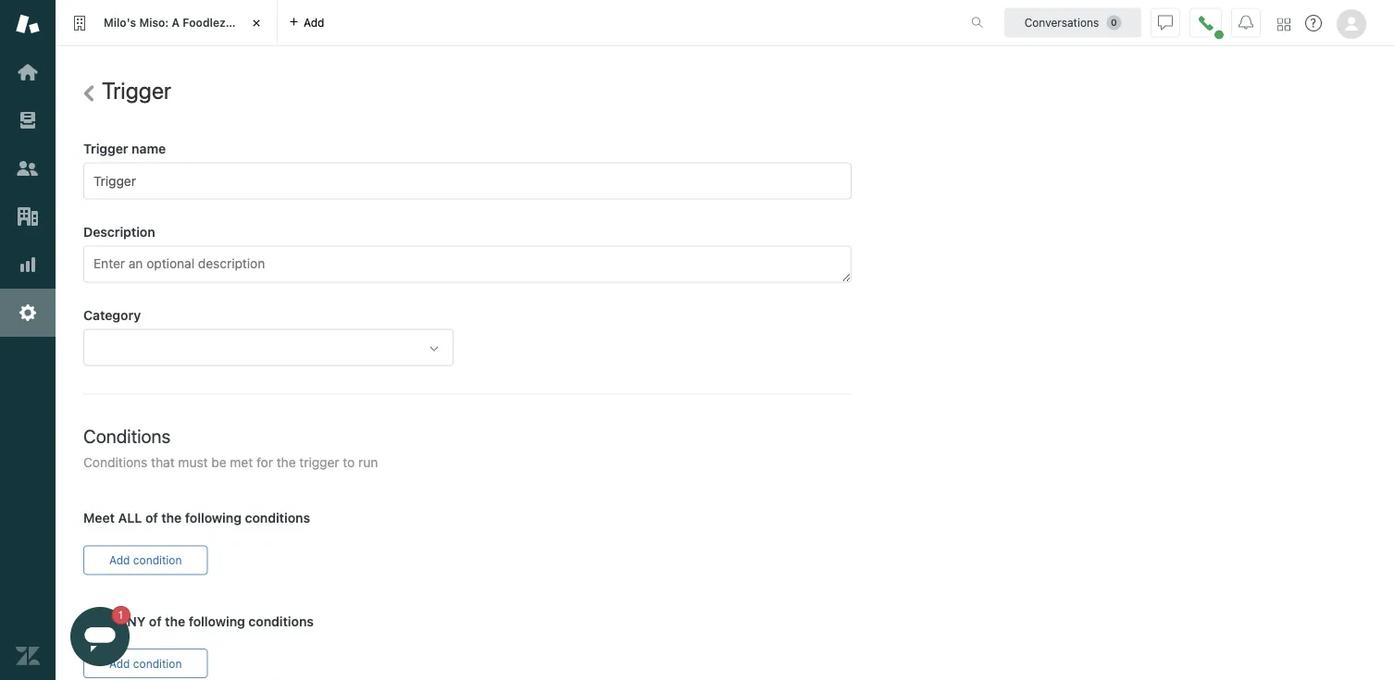 Task type: vqa. For each thing, say whether or not it's contained in the screenshot.
SUBSIDIARY
yes



Task type: describe. For each thing, give the bounding box(es) containing it.
get started image
[[16, 60, 40, 84]]

milo's miso: a foodlez subsidiary
[[104, 16, 287, 29]]

get help image
[[1306, 15, 1322, 31]]

zendesk products image
[[1278, 18, 1291, 31]]

milo's
[[104, 16, 136, 29]]

tabs tab list
[[56, 0, 952, 46]]

organizations image
[[16, 205, 40, 229]]

zendesk image
[[16, 644, 40, 669]]

views image
[[16, 108, 40, 132]]

subsidiary
[[229, 16, 287, 29]]

customers image
[[16, 156, 40, 181]]

milo's miso: a foodlez subsidiary tab
[[56, 0, 287, 46]]

add button
[[278, 0, 336, 45]]

a
[[172, 16, 180, 29]]

main element
[[0, 0, 56, 681]]

miso:
[[139, 16, 169, 29]]



Task type: locate. For each thing, give the bounding box(es) containing it.
foodlez
[[183, 16, 226, 29]]

close image
[[247, 14, 266, 32]]

reporting image
[[16, 253, 40, 277]]

zendesk support image
[[16, 12, 40, 36]]

notifications image
[[1239, 15, 1254, 30]]

conversations
[[1025, 16, 1099, 29]]

add
[[304, 16, 325, 29]]

conversations button
[[1005, 8, 1142, 38]]

admin image
[[16, 301, 40, 325]]

button displays agent's chat status as invisible. image
[[1158, 15, 1173, 30]]



